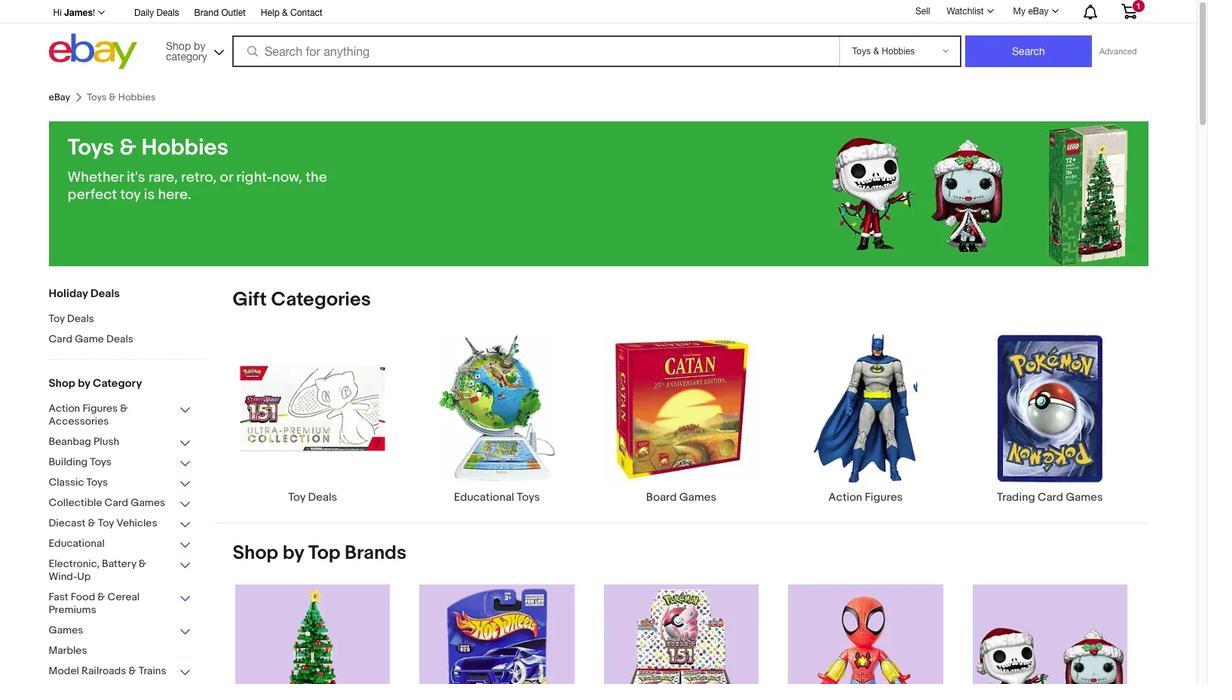 Task type: vqa. For each thing, say whether or not it's contained in the screenshot.
Pre- in 2018 Furnished 1BR/1BA 8×48 Mobile Home WZ3-A/C-Ship to All SE States -OFFER? Pre-Owned
no



Task type: locate. For each thing, give the bounding box(es) containing it.
fast
[[49, 591, 68, 603]]

action for action figures
[[829, 491, 863, 505]]

board games
[[646, 491, 717, 505]]

electronic,
[[49, 557, 100, 570]]

categories
[[271, 288, 371, 312]]

1 vertical spatial by
[[78, 376, 90, 391]]

battery
[[102, 557, 136, 570]]

2 horizontal spatial by
[[283, 542, 304, 565]]

1 horizontal spatial toy
[[98, 517, 114, 530]]

card left game
[[49, 333, 72, 345]]

& up it's
[[119, 134, 136, 161]]

0 horizontal spatial figures
[[83, 402, 118, 415]]

brands
[[345, 542, 407, 565]]

action figures & accessories beanbag plush building toys classic toys collectible card games diecast & toy vehicles educational electronic, battery & wind-up fast food & cereal premiums games marbles model railroads & trains
[[49, 402, 166, 677]]

category
[[93, 376, 142, 391]]

1 vertical spatial action
[[829, 491, 863, 505]]

whether
[[68, 169, 123, 186]]

1 horizontal spatial ebay
[[1028, 6, 1049, 17]]

action figures
[[829, 491, 903, 505]]

toy inside action figures & accessories beanbag plush building toys classic toys collectible card games diecast & toy vehicles educational electronic, battery & wind-up fast food & cereal premiums games marbles model railroads & trains
[[98, 517, 114, 530]]

by down brand
[[194, 40, 205, 52]]

deals inside list
[[308, 491, 337, 505]]

toys & hobbies whether it's rare, retro, or right-now, the perfect toy is here.
[[68, 134, 327, 204]]

electronic, battery & wind-up button
[[49, 557, 192, 585]]

toy deals link
[[49, 312, 203, 327], [221, 330, 405, 505]]

0 horizontal spatial by
[[78, 376, 90, 391]]

advanced link
[[1092, 36, 1145, 66]]

ebay inside account navigation
[[1028, 6, 1049, 17]]

shop up accessories
[[49, 376, 75, 391]]

gift
[[233, 288, 267, 312]]

toy down "holiday"
[[49, 312, 65, 325]]

card inside list
[[1038, 491, 1064, 505]]

marbles link
[[49, 644, 192, 659]]

& right the food
[[98, 591, 105, 603]]

shop by category
[[166, 40, 207, 62]]

& right battery
[[139, 557, 146, 570]]

0 horizontal spatial shop
[[49, 376, 75, 391]]

!
[[93, 8, 95, 18]]

card right trading
[[1038, 491, 1064, 505]]

shop down daily deals link
[[166, 40, 191, 52]]

by inside shop by category
[[194, 40, 205, 52]]

daily
[[134, 8, 154, 18]]

0 vertical spatial figures
[[83, 402, 118, 415]]

1 vertical spatial educational
[[49, 537, 105, 550]]

toy down collectible card games dropdown button
[[98, 517, 114, 530]]

deals inside account navigation
[[157, 8, 179, 18]]

1 horizontal spatial toy deals link
[[221, 330, 405, 505]]

games
[[680, 491, 717, 505], [1066, 491, 1103, 505], [131, 496, 165, 509], [49, 624, 83, 637]]

None submit
[[966, 35, 1092, 67]]

1 horizontal spatial card
[[105, 496, 128, 509]]

deals for holiday deals
[[90, 287, 120, 301]]

deals right "holiday"
[[90, 287, 120, 301]]

shop for shop by top brands
[[233, 542, 278, 565]]

figures inside action figures & accessories beanbag plush building toys classic toys collectible card games diecast & toy vehicles educational electronic, battery & wind-up fast food & cereal premiums games marbles model railroads & trains
[[83, 402, 118, 415]]

1 horizontal spatial action
[[829, 491, 863, 505]]

figures
[[83, 402, 118, 415], [865, 491, 903, 505]]

or
[[220, 169, 233, 186]]

figures for action figures
[[865, 491, 903, 505]]

by for category
[[78, 376, 90, 391]]

0 vertical spatial educational
[[454, 491, 514, 505]]

1 vertical spatial list
[[215, 584, 1148, 684]]

shop for shop by category
[[49, 376, 75, 391]]

1 horizontal spatial figures
[[865, 491, 903, 505]]

0 horizontal spatial toy
[[49, 312, 65, 325]]

deals for toy deals card game deals
[[67, 312, 94, 325]]

action inside action figures link
[[829, 491, 863, 505]]

trading card games link
[[958, 330, 1142, 505]]

toys
[[68, 134, 114, 161], [90, 456, 112, 468], [86, 476, 108, 489], [517, 491, 540, 505]]

1 vertical spatial ebay
[[49, 91, 70, 103]]

toy deals
[[288, 491, 337, 505]]

shop inside shop by category
[[166, 40, 191, 52]]

card down classic toys dropdown button
[[105, 496, 128, 509]]

toy up the shop by top brands
[[288, 491, 306, 505]]

hi
[[53, 8, 62, 18]]

0 horizontal spatial action
[[49, 402, 80, 415]]

card game deals link
[[49, 333, 203, 347]]

deals right daily
[[157, 8, 179, 18]]

fast food & cereal premiums button
[[49, 591, 192, 618]]

plush
[[94, 435, 119, 448]]

main content
[[215, 288, 1148, 684]]

0 vertical spatial shop
[[166, 40, 191, 52]]

deals up top
[[308, 491, 337, 505]]

toy for toy deals card game deals
[[49, 312, 65, 325]]

educational
[[454, 491, 514, 505], [49, 537, 105, 550]]

&
[[282, 8, 288, 18], [119, 134, 136, 161], [120, 402, 128, 415], [88, 517, 96, 530], [139, 557, 146, 570], [98, 591, 105, 603], [129, 665, 136, 677]]

2 horizontal spatial shop
[[233, 542, 278, 565]]

0 horizontal spatial educational
[[49, 537, 105, 550]]

toy inside toy deals card game deals
[[49, 312, 65, 325]]

shop for shop by category
[[166, 40, 191, 52]]

action figures & accessories button
[[49, 402, 192, 429]]

2 vertical spatial toy
[[98, 517, 114, 530]]

shop by category
[[49, 376, 142, 391]]

the
[[306, 169, 327, 186]]

premiums
[[49, 603, 96, 616]]

1
[[1136, 2, 1141, 11]]

2 vertical spatial shop
[[233, 542, 278, 565]]

shop
[[166, 40, 191, 52], [49, 376, 75, 391], [233, 542, 278, 565]]

none submit inside shop by category banner
[[966, 35, 1092, 67]]

main content containing gift categories
[[215, 288, 1148, 684]]

by left top
[[283, 542, 304, 565]]

by left category
[[78, 376, 90, 391]]

1 list from the top
[[215, 330, 1148, 523]]

card inside action figures & accessories beanbag plush building toys classic toys collectible card games diecast & toy vehicles educational electronic, battery & wind-up fast food & cereal premiums games marbles model railroads & trains
[[105, 496, 128, 509]]

deals up game
[[67, 312, 94, 325]]

rare,
[[149, 169, 178, 186]]

& right help
[[282, 8, 288, 18]]

shop left top
[[233, 542, 278, 565]]

cereal
[[108, 591, 140, 603]]

deals right game
[[106, 333, 133, 345]]

board games link
[[589, 330, 774, 505]]

games up 'vehicles'
[[131, 496, 165, 509]]

daily deals
[[134, 8, 179, 18]]

deals
[[157, 8, 179, 18], [90, 287, 120, 301], [67, 312, 94, 325], [106, 333, 133, 345], [308, 491, 337, 505]]

deals for toy deals
[[308, 491, 337, 505]]

Search for anything text field
[[235, 37, 837, 66]]

retro,
[[181, 169, 217, 186]]

1 vertical spatial figures
[[865, 491, 903, 505]]

toy deals link for deals
[[49, 312, 203, 327]]

2 list from the top
[[215, 584, 1148, 684]]

& right diecast
[[88, 517, 96, 530]]

1 vertical spatial toy
[[288, 491, 306, 505]]

action inside action figures & accessories beanbag plush building toys classic toys collectible card games diecast & toy vehicles educational electronic, battery & wind-up fast food & cereal premiums games marbles model railroads & trains
[[49, 402, 80, 415]]

by for top
[[283, 542, 304, 565]]

0 vertical spatial toy deals link
[[49, 312, 203, 327]]

0 vertical spatial ebay
[[1028, 6, 1049, 17]]

games right board
[[680, 491, 717, 505]]

toy
[[49, 312, 65, 325], [288, 491, 306, 505], [98, 517, 114, 530]]

0 horizontal spatial card
[[49, 333, 72, 345]]

& inside "toys & hobbies whether it's rare, retro, or right-now, the perfect toy is here."
[[119, 134, 136, 161]]

watchlist link
[[939, 2, 1001, 20]]

action
[[49, 402, 80, 415], [829, 491, 863, 505]]

watchlist
[[947, 6, 984, 17]]

card
[[49, 333, 72, 345], [1038, 491, 1064, 505], [105, 496, 128, 509]]

hobbies
[[141, 134, 229, 161]]

1 vertical spatial shop
[[49, 376, 75, 391]]

is
[[144, 186, 155, 204]]

1 vertical spatial toy deals link
[[221, 330, 405, 505]]

0 vertical spatial action
[[49, 402, 80, 415]]

educational inside action figures & accessories beanbag plush building toys classic toys collectible card games diecast & toy vehicles educational electronic, battery & wind-up fast food & cereal premiums games marbles model railroads & trains
[[49, 537, 105, 550]]

list
[[215, 330, 1148, 523], [215, 584, 1148, 684]]

vehicles
[[116, 517, 157, 530]]

2 horizontal spatial card
[[1038, 491, 1064, 505]]

2 horizontal spatial toy
[[288, 491, 306, 505]]

list for gift categories
[[215, 330, 1148, 523]]

2 vertical spatial by
[[283, 542, 304, 565]]

list containing toy deals
[[215, 330, 1148, 523]]

by for category
[[194, 40, 205, 52]]

1 horizontal spatial shop
[[166, 40, 191, 52]]

games right trading
[[1066, 491, 1103, 505]]

educational toys
[[454, 491, 540, 505]]

classic toys button
[[49, 476, 192, 490]]

0 horizontal spatial toy deals link
[[49, 312, 203, 327]]

ebay
[[1028, 6, 1049, 17], [49, 91, 70, 103]]

trading
[[997, 491, 1035, 505]]

0 vertical spatial by
[[194, 40, 205, 52]]

0 vertical spatial list
[[215, 330, 1148, 523]]

brand outlet
[[194, 8, 246, 18]]

brand
[[194, 8, 219, 18]]

toy inside list
[[288, 491, 306, 505]]

model railroads & trains button
[[49, 665, 192, 679]]

0 vertical spatial toy
[[49, 312, 65, 325]]

1 horizontal spatial by
[[194, 40, 205, 52]]



Task type: describe. For each thing, give the bounding box(es) containing it.
board
[[646, 491, 677, 505]]

model
[[49, 665, 79, 677]]

educational toys link
[[405, 330, 589, 505]]

figures for action figures & accessories beanbag plush building toys classic toys collectible card games diecast & toy vehicles educational electronic, battery & wind-up fast food & cereal premiums games marbles model railroads & trains
[[83, 402, 118, 415]]

wind-
[[49, 570, 77, 583]]

account navigation
[[45, 0, 1148, 23]]

shop by top brands
[[233, 542, 407, 565]]

1 link
[[1112, 0, 1146, 22]]

game
[[75, 333, 104, 345]]

games button
[[49, 624, 192, 638]]

marbles
[[49, 644, 87, 657]]

holiday deals
[[49, 287, 120, 301]]

top
[[308, 542, 340, 565]]

my ebay
[[1014, 6, 1049, 17]]

category
[[166, 50, 207, 62]]

daily deals link
[[134, 5, 179, 22]]

brand outlet link
[[194, 5, 246, 22]]

shop by category button
[[159, 34, 227, 66]]

here.
[[158, 186, 191, 204]]

it's
[[127, 169, 145, 186]]

& down category
[[120, 402, 128, 415]]

action for action figures & accessories beanbag plush building toys classic toys collectible card games diecast & toy vehicles educational electronic, battery & wind-up fast food & cereal premiums games marbles model railroads & trains
[[49, 402, 80, 415]]

sell
[[916, 6, 930, 16]]

my
[[1014, 6, 1026, 17]]

hi james !
[[53, 7, 95, 18]]

toy deals link for categories
[[221, 330, 405, 505]]

railroads
[[81, 665, 126, 677]]

gift categories
[[233, 288, 371, 312]]

toy deals card game deals
[[49, 312, 133, 345]]

my ebay link
[[1005, 2, 1066, 20]]

diecast & toy vehicles button
[[49, 517, 192, 531]]

1 horizontal spatial educational
[[454, 491, 514, 505]]

beanbag plush button
[[49, 435, 192, 450]]

0 horizontal spatial ebay
[[49, 91, 70, 103]]

games up marbles
[[49, 624, 83, 637]]

outlet
[[221, 8, 246, 18]]

trains
[[139, 665, 166, 677]]

& inside account navigation
[[282, 8, 288, 18]]

& left trains
[[129, 665, 136, 677]]

now,
[[272, 169, 302, 186]]

help
[[261, 8, 280, 18]]

sell link
[[909, 6, 937, 16]]

perfect
[[68, 186, 117, 204]]

diecast
[[49, 517, 86, 530]]

right-
[[236, 169, 272, 186]]

building toys button
[[49, 456, 192, 470]]

holiday
[[49, 287, 88, 301]]

classic
[[49, 476, 84, 489]]

educational button
[[49, 537, 192, 551]]

food
[[71, 591, 95, 603]]

help & contact link
[[261, 5, 323, 22]]

collectible card games button
[[49, 496, 192, 511]]

up
[[77, 570, 91, 583]]

ebay link
[[49, 91, 70, 103]]

toy for toy deals
[[288, 491, 306, 505]]

collectible
[[49, 496, 102, 509]]

accessories
[[49, 415, 109, 428]]

shop by category banner
[[45, 0, 1148, 73]]

advanced
[[1100, 47, 1137, 56]]

card inside toy deals card game deals
[[49, 333, 72, 345]]

james
[[64, 7, 93, 18]]

toy
[[120, 186, 141, 204]]

toys inside "toys & hobbies whether it's rare, retro, or right-now, the perfect toy is here."
[[68, 134, 114, 161]]

deals for daily deals
[[157, 8, 179, 18]]

contact
[[290, 8, 323, 18]]

action figures link
[[774, 330, 958, 505]]

trading card games
[[997, 491, 1103, 505]]

building
[[49, 456, 88, 468]]

beanbag
[[49, 435, 91, 448]]

help & contact
[[261, 8, 323, 18]]

list for shop by top brands
[[215, 584, 1148, 684]]



